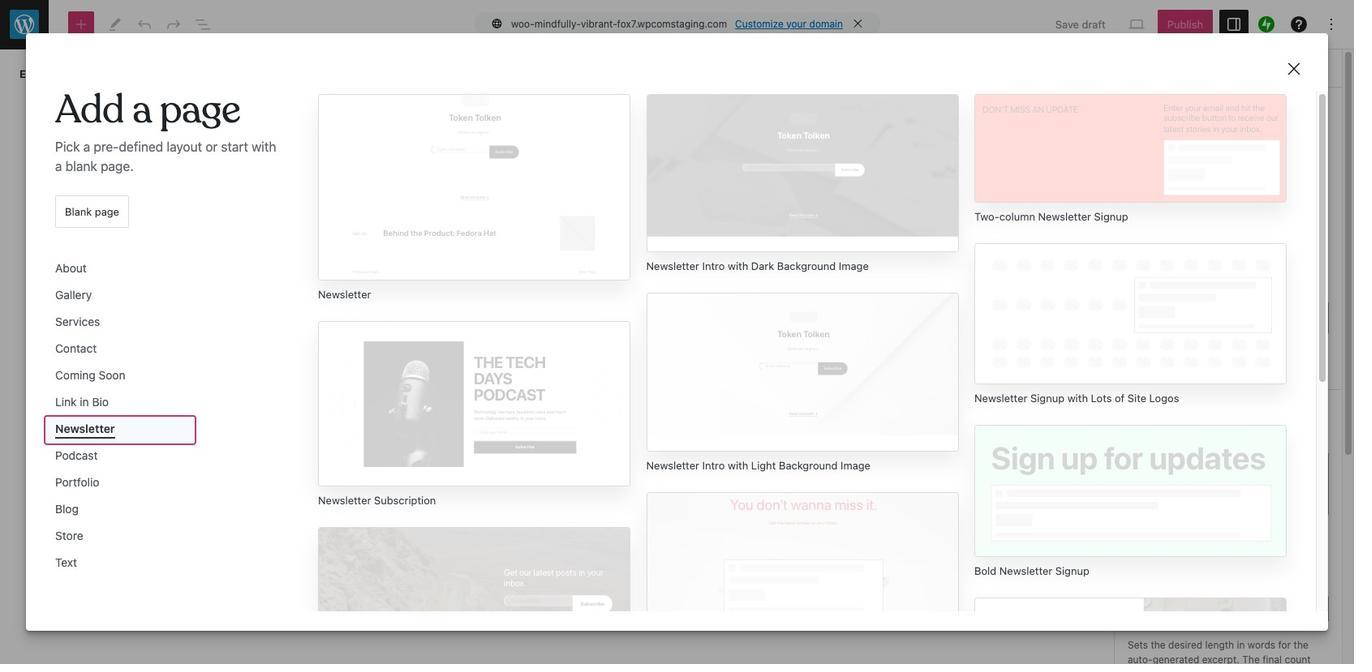 Task type: locate. For each thing, give the bounding box(es) containing it.
page inside add a page pick a pre-defined layout or start with a blank page.
[[160, 85, 240, 135]]

0 vertical spatial image
[[839, 260, 869, 273]]

draft
[[1082, 18, 1106, 31], [1241, 356, 1265, 369]]

length right desired
[[1169, 579, 1206, 589]]

redo image
[[164, 15, 183, 34]]

learn
[[1128, 525, 1156, 538]]

write
[[1128, 434, 1157, 445]]

newsletter signup with lots of site logos option
[[975, 244, 1287, 406]]

image for newsletter intro with light background image
[[841, 459, 871, 472]]

a up defined
[[132, 85, 151, 135]]

close image
[[1285, 59, 1304, 79]]

with for newsletter intro with light background image
[[728, 459, 748, 472]]

newsletter inside option
[[318, 494, 371, 507]]

in up the in the bottom of the page
[[1237, 640, 1245, 652]]

switch to draft button
[[1128, 348, 1329, 377]]

for
[[1279, 640, 1291, 652]]

1 vertical spatial page
[[95, 205, 119, 218]]

switch to draft
[[1193, 356, 1265, 369]]

2 vertical spatial a
[[55, 159, 62, 173]]

your
[[787, 17, 807, 30]]

publish
[[1128, 168, 1164, 181]]

vibrant-
[[581, 17, 617, 30]]

newsletter intro with dark background image option
[[646, 94, 959, 274]]

pre-
[[94, 139, 119, 154]]

Add title text field
[[138, 100, 976, 177]]

the right for
[[1294, 640, 1309, 652]]

save
[[1056, 18, 1079, 31]]

the right sets
[[1151, 640, 1166, 652]]

dark
[[751, 260, 774, 273]]

with for newsletter intro with dark background image
[[728, 260, 748, 273]]

0 vertical spatial background
[[777, 260, 836, 273]]

page up or
[[160, 85, 240, 135]]

with left lots
[[1068, 392, 1088, 405]]

newsletter intro with light background image
[[646, 459, 871, 472]]

fox7.wpcomstaging.com
[[617, 17, 727, 30]]

woo-
[[511, 17, 535, 30]]

link
[[55, 395, 77, 409]]

excerpts
[[1256, 525, 1298, 538]]

light
[[751, 459, 776, 472]]

2 the from the left
[[1294, 640, 1309, 652]]

Desired length number field
[[1277, 597, 1329, 623]]

with for newsletter signup with lots of site logos
[[1068, 392, 1088, 405]]

page inside button
[[95, 205, 119, 218]]

0 horizontal spatial the
[[1151, 640, 1166, 652]]

link in bio
[[55, 395, 109, 409]]

intro inside option
[[702, 459, 725, 472]]

length up excerpt.
[[1206, 640, 1234, 652]]

coming soon
[[55, 368, 125, 382]]

1 horizontal spatial in
[[1237, 640, 1245, 652]]

bold
[[975, 565, 997, 578]]

image inside option
[[841, 459, 871, 472]]

a
[[132, 85, 151, 135], [83, 139, 90, 154], [55, 159, 62, 173]]

intro inside 'option'
[[702, 260, 725, 273]]

newsletter
[[1038, 210, 1092, 223], [646, 260, 700, 273], [318, 288, 371, 301], [975, 392, 1028, 405], [55, 422, 115, 436], [646, 459, 700, 472], [318, 494, 371, 507], [1000, 565, 1053, 578]]

subscription with image on the right option
[[975, 598, 1287, 665]]

length
[[1169, 579, 1206, 589], [1206, 640, 1234, 652]]

layout
[[167, 139, 202, 154]]

in
[[80, 395, 89, 409], [1237, 640, 1245, 652]]

1 vertical spatial draft
[[1241, 356, 1265, 369]]

1 intro from the top
[[702, 260, 725, 273]]

gallery
[[55, 288, 92, 302]]

0 vertical spatial intro
[[702, 260, 725, 273]]

1 vertical spatial background
[[779, 459, 838, 472]]

1 vertical spatial image
[[841, 459, 871, 472]]

background right dark in the right of the page
[[777, 260, 836, 273]]

1 vertical spatial length
[[1206, 640, 1234, 652]]

a down pick
[[55, 159, 62, 173]]

column
[[1000, 210, 1036, 223]]

background
[[777, 260, 836, 273], [779, 459, 838, 472]]

1 vertical spatial intro
[[702, 459, 725, 472]]

more
[[1158, 525, 1184, 538]]

with inside 'option'
[[728, 260, 748, 273]]

0 horizontal spatial in
[[80, 395, 89, 409]]

subscription
[[374, 494, 436, 507]]

length inside sets the desired length in words for the auto-generated excerpt. the final coun
[[1206, 640, 1234, 652]]

store
[[55, 529, 83, 543]]

draft inside switch to draft button
[[1241, 356, 1265, 369]]

background right light
[[779, 459, 838, 472]]

undo image
[[135, 15, 154, 34]]

customize
[[735, 17, 784, 30]]

0 vertical spatial page
[[160, 85, 240, 135]]

1 horizontal spatial the
[[1294, 640, 1309, 652]]

2 vertical spatial signup
[[1056, 565, 1090, 578]]

generated
[[1153, 654, 1200, 665]]

add a page pick a pre-defined layout or start with a blank page.
[[55, 85, 276, 173]]

page
[[160, 85, 240, 135], [95, 205, 119, 218]]

page right blank on the top of the page
[[95, 205, 119, 218]]

signup
[[1094, 210, 1129, 223], [1031, 392, 1065, 405], [1056, 565, 1090, 578]]

a right pick
[[83, 139, 90, 154]]

intro left light
[[702, 459, 725, 472]]

intro
[[702, 260, 725, 273], [702, 459, 725, 472]]

with left light
[[728, 459, 748, 472]]

code
[[58, 67, 83, 80]]

in left bio
[[80, 395, 89, 409]]

in inside button
[[80, 395, 89, 409]]

podcast button
[[45, 444, 195, 470]]

settings
[[1128, 553, 1173, 563]]

services
[[55, 315, 100, 328]]

0 vertical spatial draft
[[1082, 18, 1106, 31]]

0 horizontal spatial draft
[[1082, 18, 1106, 31]]

1 horizontal spatial draft
[[1241, 356, 1265, 369]]

template
[[1128, 197, 1173, 210]]

intro left dark in the right of the page
[[702, 260, 725, 273]]

editing code
[[19, 67, 83, 80]]

draft right "to"
[[1241, 356, 1265, 369]]

menu containing about
[[44, 255, 279, 579]]

background inside option
[[779, 459, 838, 472]]

an
[[1159, 434, 1172, 445]]

image inside 'option'
[[839, 260, 869, 273]]

services button
[[45, 310, 195, 337]]

the
[[1151, 640, 1166, 652], [1294, 640, 1309, 652]]

of
[[1115, 392, 1125, 405]]

lots
[[1091, 392, 1112, 405]]

with left dark in the right of the page
[[728, 260, 748, 273]]

bold newsletter signup
[[975, 565, 1090, 578]]

text button
[[45, 551, 195, 578]]

bio
[[92, 395, 109, 409]]

newsletter intro with dark background image
[[646, 260, 869, 273]]

draft right save
[[1082, 18, 1106, 31]]

menu
[[44, 255, 279, 579]]

with
[[252, 139, 276, 154], [728, 260, 748, 273], [1068, 392, 1088, 405], [728, 459, 748, 472]]

background inside 'option'
[[777, 260, 836, 273]]

1 horizontal spatial page
[[160, 85, 240, 135]]

mindfully-
[[535, 17, 581, 30]]

0 horizontal spatial a
[[55, 159, 62, 173]]

newsletter intro with light background image option
[[646, 293, 959, 473]]

1 horizontal spatial a
[[83, 139, 90, 154]]

0 vertical spatial a
[[132, 85, 151, 135]]

0 horizontal spatial page
[[95, 205, 119, 218]]

with right start
[[252, 139, 276, 154]]

text
[[55, 556, 77, 570]]

0 vertical spatial in
[[80, 395, 89, 409]]

two-column newsletter signup option
[[975, 94, 1287, 224]]

desired length
[[1128, 579, 1206, 589]]

logos
[[1150, 392, 1180, 405]]

2 intro from the top
[[702, 459, 725, 472]]

2 horizontal spatial a
[[132, 85, 151, 135]]

desired
[[1169, 640, 1203, 652]]

1 vertical spatial in
[[1237, 640, 1245, 652]]

newsletter subscription
[[318, 494, 436, 507]]

about
[[1186, 525, 1215, 538]]

learn more about manual excerpts link
[[1128, 525, 1309, 538]]

newsletter inside button
[[55, 422, 115, 436]]



Task type: describe. For each thing, give the bounding box(es) containing it.
newsletter subscription option
[[318, 321, 631, 508]]

editing
[[19, 67, 55, 80]]

bold newsletter signup option
[[975, 425, 1287, 579]]

defined
[[119, 139, 163, 154]]

close settings image
[[1310, 58, 1329, 78]]

page.
[[101, 159, 134, 173]]

blog
[[55, 502, 79, 516]]

1 vertical spatial signup
[[1031, 392, 1065, 405]]

newsletter option
[[318, 94, 631, 302]]

Write an excerpt (optional) text field
[[1128, 453, 1329, 516]]

visibility
[[1128, 139, 1169, 152]]

Pending review checkbox
[[1128, 254, 1144, 270]]

excerpt.
[[1202, 654, 1240, 665]]

portfolio button
[[45, 470, 195, 497]]

(optional)
[[1218, 434, 1272, 445]]

two-
[[975, 210, 1000, 223]]

1 vertical spatial a
[[83, 139, 90, 154]]

add
[[55, 85, 124, 135]]

final
[[1263, 654, 1282, 665]]

intro for dark
[[702, 260, 725, 273]]

coming
[[55, 368, 96, 382]]

background for light
[[779, 459, 838, 472]]

save draft
[[1056, 18, 1106, 31]]

write an excerpt (optional)
[[1128, 434, 1272, 445]]

desired
[[1128, 579, 1167, 589]]

blank page button
[[55, 195, 129, 228]]

draft inside save draft button
[[1082, 18, 1106, 31]]

background for dark
[[777, 260, 836, 273]]

to
[[1228, 356, 1238, 369]]

settings image
[[1225, 15, 1244, 34]]

in inside sets the desired length in words for the auto-generated excerpt. the final coun
[[1237, 640, 1245, 652]]

image for newsletter intro with dark background image
[[839, 260, 869, 273]]

domain
[[810, 17, 843, 30]]

customize your domain button
[[735, 17, 843, 30]]

or
[[206, 139, 218, 154]]

woo-mindfully-vibrant-fox7.wpcomstaging.com customize your domain
[[511, 17, 843, 30]]

portfolio
[[55, 475, 99, 489]]

site
[[1128, 392, 1147, 405]]

advanced ai options image
[[1310, 549, 1329, 568]]

newsletter signup with lots of site logos
[[975, 392, 1180, 405]]

pending review
[[1154, 256, 1229, 269]]

1 the from the left
[[1151, 640, 1166, 652]]

with inside add a page pick a pre-defined layout or start with a blank page.
[[252, 139, 276, 154]]

words
[[1248, 640, 1276, 652]]

coming soon button
[[45, 363, 195, 390]]

newsletter button
[[45, 417, 195, 444]]

Start writing with text or HTML text field
[[138, 197, 976, 359]]

contact button
[[45, 337, 195, 363]]

excerpt button
[[1115, 391, 1342, 430]]

excerpt
[[1175, 434, 1216, 445]]

pick
[[55, 139, 80, 154]]

switch
[[1193, 356, 1226, 369]]

summary
[[1128, 101, 1176, 114]]

blog button
[[45, 497, 195, 524]]

start
[[221, 139, 248, 154]]

newsletter inside 'option'
[[646, 260, 700, 273]]

gallery button
[[45, 283, 195, 310]]

manual
[[1218, 525, 1253, 538]]

auto-
[[1128, 654, 1153, 665]]

0 vertical spatial length
[[1169, 579, 1206, 589]]

save draft button
[[1046, 10, 1116, 39]]

summary button
[[1115, 88, 1342, 127]]

blank page
[[65, 205, 119, 218]]

block patterns list box
[[318, 94, 1287, 665]]

about
[[55, 261, 87, 275]]

blank
[[65, 205, 92, 218]]

two-column newsletter signup
[[975, 210, 1129, 223]]

sets
[[1128, 640, 1148, 652]]

podcast
[[55, 449, 98, 462]]

about button
[[45, 256, 195, 283]]

pending
[[1154, 256, 1194, 269]]

0 vertical spatial signup
[[1094, 210, 1129, 223]]

scrollable section document
[[26, 33, 1328, 665]]

link in bio button
[[45, 390, 195, 417]]

the
[[1243, 654, 1260, 665]]

store button
[[45, 524, 195, 551]]

excerpt
[[1128, 404, 1167, 417]]

learn more about manual excerpts
[[1128, 525, 1298, 538]]

sets the desired length in words for the auto-generated excerpt. the final coun
[[1128, 640, 1311, 665]]

menu inside scrollable section 'document'
[[44, 255, 279, 579]]

blank
[[65, 159, 97, 173]]

contact
[[55, 341, 97, 355]]

intro for light
[[702, 459, 725, 472]]

soon
[[99, 368, 125, 382]]



Task type: vqa. For each thing, say whether or not it's contained in the screenshot.
the right Products
no



